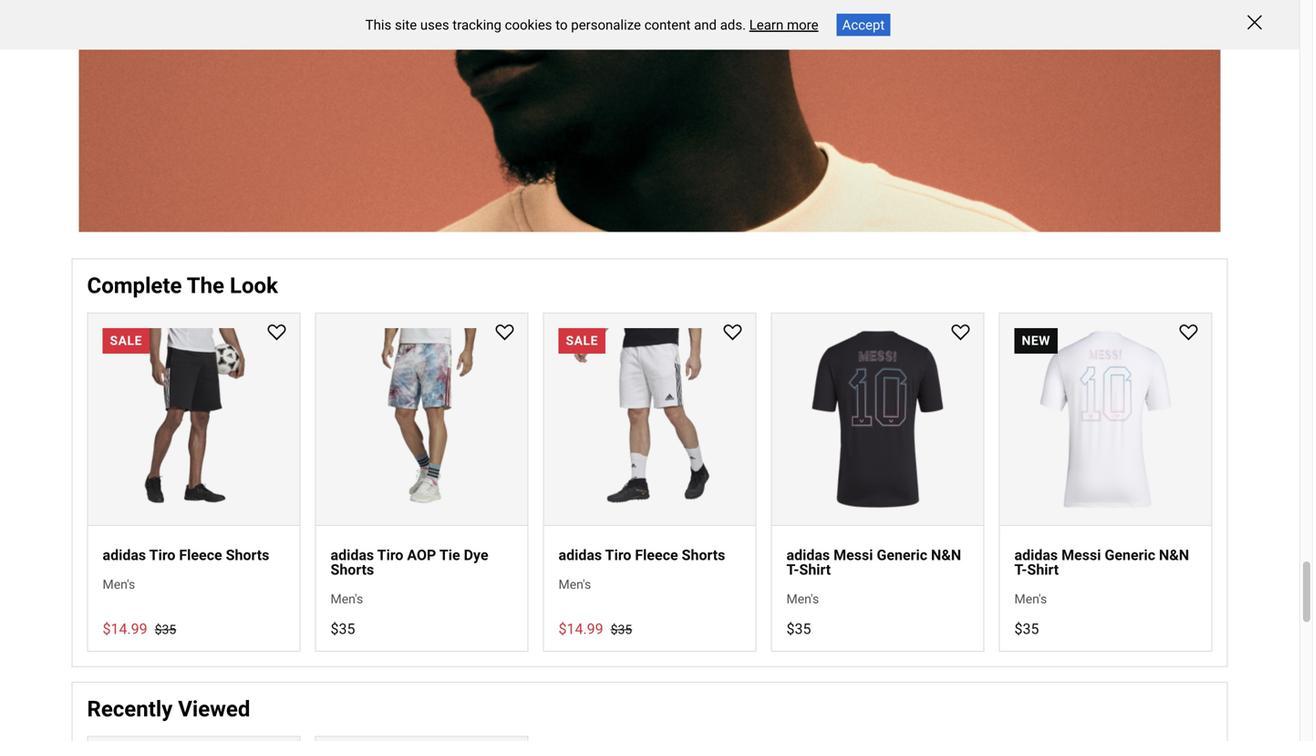 Task type: vqa. For each thing, say whether or not it's contained in the screenshot.
Tiro for second Manage Favorites - adidas Tiro Fleece Shorts - Men's image from the right
yes



Task type: locate. For each thing, give the bounding box(es) containing it.
1 fleece from the left
[[179, 547, 222, 564]]

and
[[694, 17, 717, 33]]

$14.99 $35
[[103, 621, 176, 638], [559, 621, 632, 638]]

manage favorites - adidas tiro fleece shorts - men's image
[[724, 325, 742, 343]]

tiro
[[149, 547, 175, 564], [377, 547, 403, 564], [605, 547, 631, 564]]

adidas for adidas tiro fleece shorts - men's image for manage favorites - adidas tiro fleece shorts - men's image
[[103, 547, 146, 564]]

1 generic from the left
[[877, 547, 927, 564]]

personalize
[[571, 17, 641, 33]]

2 tiro from the left
[[377, 547, 403, 564]]

n&n
[[931, 547, 961, 564], [1159, 547, 1189, 564]]

adidas inside adidas tiro aop tie dye shorts
[[331, 547, 374, 564]]

tiro for adidas tiro aop tie dye shorts - men's image at the left
[[377, 547, 403, 564]]

adidas messi generic n&n t-shirt
[[786, 547, 961, 579], [1014, 547, 1189, 579]]

adidas
[[103, 547, 146, 564], [331, 547, 374, 564], [559, 547, 602, 564], [786, 547, 830, 564], [1014, 547, 1058, 564]]

1 horizontal spatial adidas messi generic n&n t-shirt
[[1014, 547, 1189, 579]]

1 adidas tiro fleece shorts from the left
[[103, 547, 269, 564]]

uses
[[420, 17, 449, 33]]

0 horizontal spatial adidas tiro fleece shorts
[[103, 547, 269, 564]]

2 adidas from the left
[[331, 547, 374, 564]]

2 adidas messi generic n&n t-shirt - men's image from the left
[[1000, 314, 1211, 525]]

1 horizontal spatial tiro
[[377, 547, 403, 564]]

1 adidas messi generic n&n t-shirt from the left
[[786, 547, 961, 579]]

recently
[[87, 696, 173, 722]]

messi
[[834, 547, 873, 564], [1062, 547, 1101, 564]]

generic for second adidas messi generic n&n t-shirt - men's image
[[1105, 547, 1155, 564]]

cookies
[[505, 17, 552, 33]]

1 $14.99 from the left
[[103, 621, 147, 638]]

1 horizontal spatial adidas tiro fleece shorts - men's image
[[544, 314, 755, 525]]

1 horizontal spatial generic
[[1105, 547, 1155, 564]]

1 adidas from the left
[[103, 547, 146, 564]]

sale right manage favorites - adidas tiro aop tie dye shorts - men's icon
[[566, 333, 598, 348]]

new
[[1022, 333, 1050, 348]]

$14.99 $35 for adidas tiro fleece shorts - men's image for manage favorites - adidas tiro fleece shorts - men's image
[[103, 621, 176, 638]]

men's for manage favorites - adidas tiro fleece shorts - men's icon
[[559, 577, 591, 592]]

0 horizontal spatial adidas tiro fleece shorts - men's image
[[88, 314, 300, 525]]

shorts for manage favorites - adidas tiro fleece shorts - men's icon's adidas tiro fleece shorts - men's image
[[682, 547, 725, 564]]

0 horizontal spatial messi
[[834, 547, 873, 564]]

1 sale from the left
[[110, 333, 142, 348]]

3 adidas from the left
[[559, 547, 602, 564]]

2 horizontal spatial tiro
[[605, 547, 631, 564]]

accept
[[842, 17, 885, 33]]

adidas tiro fleece shorts for manage favorites - adidas tiro fleece shorts - men's icon's adidas tiro fleece shorts - men's image
[[559, 547, 725, 564]]

tiro inside adidas tiro aop tie dye shorts
[[377, 547, 403, 564]]

this site uses tracking cookies to personalize content and ads. learn more
[[365, 17, 818, 33]]

1 horizontal spatial $14.99 $35
[[559, 621, 632, 638]]

0 horizontal spatial adidas messi generic n&n t-shirt
[[786, 547, 961, 579]]

2 adidas tiro fleece shorts from the left
[[559, 547, 725, 564]]

sale for adidas tiro fleece shorts - men's image for manage favorites - adidas tiro fleece shorts - men's image
[[110, 333, 142, 348]]

shorts
[[226, 547, 269, 564], [682, 547, 725, 564], [331, 561, 374, 579]]

learn more link
[[749, 17, 818, 33]]

0 horizontal spatial t-
[[786, 561, 799, 579]]

$14.99
[[103, 621, 147, 638], [559, 621, 603, 638]]

0 horizontal spatial shirt
[[799, 561, 831, 579]]

sale for manage favorites - adidas tiro fleece shorts - men's icon's adidas tiro fleece shorts - men's image
[[566, 333, 598, 348]]

2 sale from the left
[[566, 333, 598, 348]]

1 horizontal spatial $14.99
[[559, 621, 603, 638]]

adidas tiro aop tie dye shorts - men's image
[[316, 314, 528, 525]]

2 shirt from the left
[[1027, 561, 1059, 579]]

2 $14.99 $35 from the left
[[559, 621, 632, 638]]

1 t- from the left
[[786, 561, 799, 579]]

1 horizontal spatial messi
[[1062, 547, 1101, 564]]

1 adidas tiro fleece shorts - men's image from the left
[[88, 314, 300, 525]]

adidas tiro fleece shorts for adidas tiro fleece shorts - men's image for manage favorites - adidas tiro fleece shorts - men's image
[[103, 547, 269, 564]]

1 horizontal spatial n&n
[[1159, 547, 1189, 564]]

2 generic from the left
[[1105, 547, 1155, 564]]

sale down complete
[[110, 333, 142, 348]]

1 horizontal spatial shirt
[[1027, 561, 1059, 579]]

0 horizontal spatial n&n
[[931, 547, 961, 564]]

4 adidas from the left
[[786, 547, 830, 564]]

0 horizontal spatial generic
[[877, 547, 927, 564]]

2 adidas tiro fleece shorts - men's image from the left
[[544, 314, 755, 525]]

2 fleece from the left
[[635, 547, 678, 564]]

2 horizontal spatial shorts
[[682, 547, 725, 564]]

3 tiro from the left
[[605, 547, 631, 564]]

shorts for adidas tiro fleece shorts - men's image for manage favorites - adidas tiro fleece shorts - men's image
[[226, 547, 269, 564]]

$14.99 for manage favorites - adidas tiro fleece shorts - men's icon's adidas tiro fleece shorts - men's image
[[559, 621, 603, 638]]

1 tiro from the left
[[149, 547, 175, 564]]

0 horizontal spatial shorts
[[226, 547, 269, 564]]

fleece
[[179, 547, 222, 564], [635, 547, 678, 564]]

men's for manage favorites - adidas tiro fleece shorts - men's image
[[103, 577, 135, 592]]

1 horizontal spatial adidas tiro fleece shorts
[[559, 547, 725, 564]]

0 horizontal spatial adidas messi generic n&n t-shirt - men's image
[[772, 314, 983, 525]]

0 horizontal spatial fleece
[[179, 547, 222, 564]]

1 $14.99 $35 from the left
[[103, 621, 176, 638]]

0 horizontal spatial tiro
[[149, 547, 175, 564]]

adidas tiro fleece shorts
[[103, 547, 269, 564], [559, 547, 725, 564]]

adidas for adidas tiro aop tie dye shorts - men's image at the left
[[331, 547, 374, 564]]

0 horizontal spatial $14.99
[[103, 621, 147, 638]]

adidas tiro fleece shorts - men's image
[[88, 314, 300, 525], [544, 314, 755, 525]]

generic
[[877, 547, 927, 564], [1105, 547, 1155, 564]]

1 horizontal spatial shorts
[[331, 561, 374, 579]]

t-
[[786, 561, 799, 579], [1014, 561, 1027, 579]]

1 horizontal spatial fleece
[[635, 547, 678, 564]]

0 horizontal spatial $14.99 $35
[[103, 621, 176, 638]]

tracking
[[453, 17, 501, 33]]

adidas tiro fleece shorts - men's image for manage favorites - adidas tiro fleece shorts - men's image
[[88, 314, 300, 525]]

aop
[[407, 547, 436, 564]]

sale
[[110, 333, 142, 348], [566, 333, 598, 348]]

site
[[395, 17, 417, 33]]

shirt
[[799, 561, 831, 579], [1027, 561, 1059, 579]]

manage favorites - adidas tiro aop tie dye shorts - men's image
[[496, 325, 514, 343]]

manage favorites - adidas tiro fleece shorts - men's image
[[268, 325, 286, 343]]

fleece for adidas tiro fleece shorts - men's image for manage favorites - adidas tiro fleece shorts - men's image
[[179, 547, 222, 564]]

men's for manage favorites - adidas messi generic n&n t-shirt - men's icon
[[1014, 592, 1047, 607]]

the
[[187, 273, 224, 299]]

1 horizontal spatial adidas messi generic n&n t-shirt - men's image
[[1000, 314, 1211, 525]]

1 n&n from the left
[[931, 547, 961, 564]]

2 $14.99 from the left
[[559, 621, 603, 638]]

men's
[[103, 577, 135, 592], [559, 577, 591, 592], [331, 592, 363, 607], [786, 592, 819, 607], [1014, 592, 1047, 607]]

adidas messi generic n&n t-shirt - men's image
[[772, 314, 983, 525], [1000, 314, 1211, 525]]

1 horizontal spatial sale
[[566, 333, 598, 348]]

complete
[[87, 273, 182, 299]]

1 horizontal spatial t-
[[1014, 561, 1027, 579]]

more
[[787, 17, 818, 33]]

recently viewed
[[87, 696, 250, 722]]

manage favorites - adidas messi generic n&n t-shirt - men's image
[[952, 325, 970, 343]]

0 horizontal spatial sale
[[110, 333, 142, 348]]

$35
[[331, 621, 355, 638], [786, 621, 811, 638], [1014, 621, 1039, 638], [155, 622, 176, 637], [611, 622, 632, 637]]



Task type: describe. For each thing, give the bounding box(es) containing it.
1 messi from the left
[[834, 547, 873, 564]]

adidas tiro fleece shorts - men's image for manage favorites - adidas tiro fleece shorts - men's icon
[[544, 314, 755, 525]]

puma mb1 bca image
[[316, 737, 528, 741]]

$14.99 $35 for manage favorites - adidas tiro fleece shorts - men's icon's adidas tiro fleece shorts - men's image
[[559, 621, 632, 638]]

ads.
[[720, 17, 746, 33]]

manage favorites - adidas messi generic n&n t-shirt - men's image
[[1179, 325, 1198, 343]]

fleece for manage favorites - adidas tiro fleece shorts - men's icon's adidas tiro fleece shorts - men's image
[[635, 547, 678, 564]]

2 adidas messi generic n&n t-shirt from the left
[[1014, 547, 1189, 579]]

$14.99 for adidas tiro fleece shorts - men's image for manage favorites - adidas tiro fleece shorts - men's image
[[103, 621, 147, 638]]

1 shirt from the left
[[799, 561, 831, 579]]

shorts inside adidas tiro aop tie dye shorts
[[331, 561, 374, 579]]

this
[[365, 17, 391, 33]]

dye
[[464, 547, 488, 564]]

tiro for manage favorites - adidas tiro fleece shorts - men's icon's adidas tiro fleece shorts - men's image
[[605, 547, 631, 564]]

look
[[230, 273, 278, 299]]

cookie banner region
[[0, 0, 1299, 50]]

tiro for adidas tiro fleece shorts - men's image for manage favorites - adidas tiro fleece shorts - men's image
[[149, 547, 175, 564]]

1 adidas messi generic n&n t-shirt - men's image from the left
[[772, 314, 983, 525]]

close image
[[1247, 15, 1262, 30]]

5 adidas from the left
[[1014, 547, 1058, 564]]

tie
[[439, 547, 460, 564]]

complete the look
[[87, 273, 278, 299]]

adidas for manage favorites - adidas tiro fleece shorts - men's icon's adidas tiro fleece shorts - men's image
[[559, 547, 602, 564]]

2 t- from the left
[[1014, 561, 1027, 579]]

2 messi from the left
[[1062, 547, 1101, 564]]

adidas tiro aop tie dye shorts
[[331, 547, 488, 579]]

content
[[644, 17, 691, 33]]

puma mb1 lo teambank image
[[88, 737, 300, 741]]

viewed
[[178, 696, 250, 722]]

accept button
[[837, 14, 890, 36]]

2 n&n from the left
[[1159, 547, 1189, 564]]

to
[[556, 17, 568, 33]]

learn
[[749, 17, 784, 33]]

generic for second adidas messi generic n&n t-shirt - men's image from the right
[[877, 547, 927, 564]]



